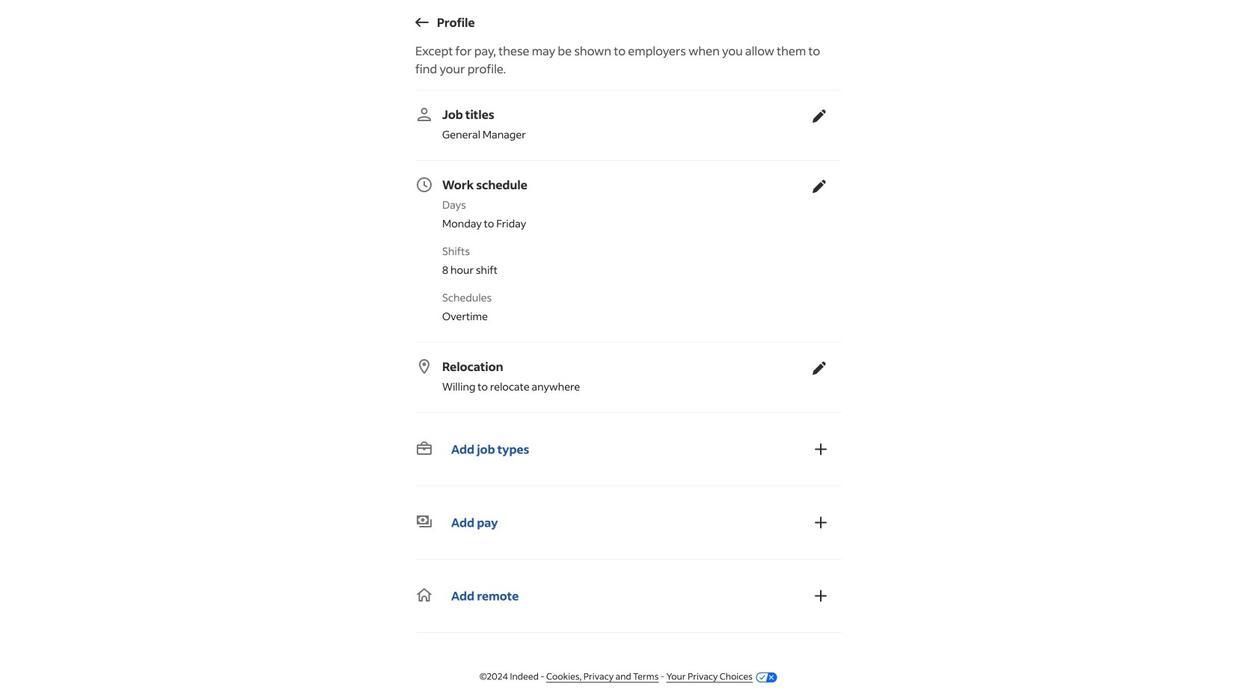 Task type: describe. For each thing, give the bounding box(es) containing it.
work schedule group
[[415, 170, 836, 330]]



Task type: locate. For each thing, give the bounding box(es) containing it.
job titles group
[[415, 100, 836, 148]]

relocation group
[[415, 352, 836, 401]]



Task type: vqa. For each thing, say whether or not it's contained in the screenshot.
Contact Information element
no



